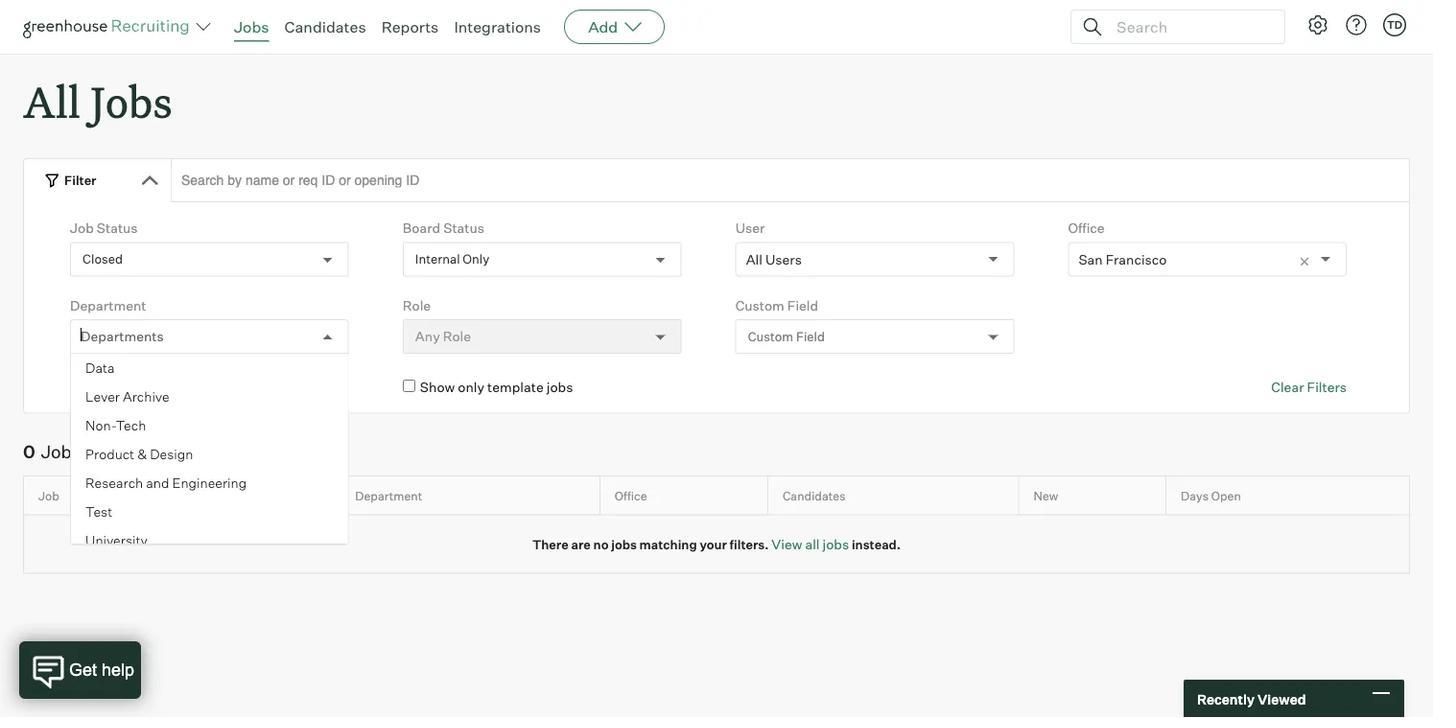 Task type: describe. For each thing, give the bounding box(es) containing it.
filter
[[64, 172, 96, 188]]

0 horizontal spatial office
[[615, 489, 647, 503]]

viewed
[[1258, 691, 1306, 708]]

job for job status
[[70, 220, 94, 237]]

greenhouse recruiting image
[[23, 15, 196, 38]]

no
[[594, 537, 609, 552]]

Show only template jobs checkbox
[[403, 380, 415, 393]]

instead.
[[852, 537, 901, 552]]

internal only
[[415, 252, 490, 267]]

internal
[[415, 252, 460, 267]]

id
[[200, 489, 212, 503]]

clear
[[1272, 379, 1304, 396]]

req
[[175, 489, 198, 503]]

lever
[[85, 389, 120, 406]]

lever archive option
[[71, 383, 348, 412]]

filters.
[[730, 537, 769, 552]]

td
[[1387, 18, 1403, 31]]

there are no jobs matching your filters. view all jobs instead.
[[532, 536, 901, 553]]

design
[[150, 446, 193, 463]]

days
[[1181, 489, 1209, 503]]

view all jobs link
[[772, 536, 849, 553]]

jobs for all jobs
[[90, 73, 172, 130]]

configure image
[[1307, 13, 1330, 36]]

new
[[1034, 489, 1059, 503]]

research
[[85, 475, 143, 492]]

custom
[[736, 297, 785, 314]]

closed
[[83, 252, 123, 267]]

non-tech option
[[71, 412, 348, 441]]

test option
[[71, 498, 348, 527]]

all for all users
[[746, 251, 763, 268]]

board status
[[403, 220, 485, 237]]

only for jobs
[[125, 379, 152, 396]]

your
[[700, 537, 727, 552]]

user
[[736, 220, 765, 237]]

recently viewed
[[1197, 691, 1306, 708]]

recently
[[1197, 691, 1255, 708]]

integrations
[[454, 17, 541, 36]]

data option
[[71, 354, 348, 383]]

candidates link
[[284, 17, 366, 36]]

list box containing data
[[71, 354, 348, 556]]

custom field
[[736, 297, 819, 314]]

san
[[1079, 251, 1103, 268]]

i'm
[[184, 379, 203, 396]]

jobs left "i'm"
[[155, 379, 181, 396]]

san francisco
[[1079, 251, 1167, 268]]

jobs right template at the bottom left of the page
[[547, 379, 573, 396]]

jobs inside there are no jobs matching your filters. view all jobs instead.
[[611, 537, 637, 552]]

&
[[137, 446, 147, 463]]

only for template
[[458, 379, 485, 396]]

show for show only jobs i'm following
[[87, 379, 122, 396]]

1 horizontal spatial candidates
[[783, 489, 846, 503]]

product & design
[[85, 446, 193, 463]]

all users option
[[746, 251, 802, 268]]



Task type: locate. For each thing, give the bounding box(es) containing it.
clear filters link
[[1272, 378, 1347, 397]]

show right show only template jobs option
[[420, 379, 455, 396]]

field
[[788, 297, 819, 314]]

users
[[766, 251, 802, 268]]

departments
[[81, 328, 164, 345]]

integrations link
[[454, 17, 541, 36]]

there
[[532, 537, 569, 552]]

show for show only template jobs
[[420, 379, 455, 396]]

0 vertical spatial office
[[1068, 220, 1105, 237]]

all up filter
[[23, 73, 80, 130]]

0 jobs
[[23, 442, 81, 463]]

all left the users
[[746, 251, 763, 268]]

2 show from the left
[[420, 379, 455, 396]]

clear value element
[[1298, 243, 1321, 276]]

1 only from the left
[[125, 379, 152, 396]]

None field
[[81, 321, 85, 353]]

template
[[487, 379, 544, 396]]

td button
[[1380, 10, 1410, 40]]

following
[[206, 379, 263, 396]]

clear filters
[[1272, 379, 1347, 396]]

0 horizontal spatial all
[[23, 73, 80, 130]]

1 horizontal spatial job
[[70, 220, 94, 237]]

0
[[23, 442, 35, 463]]

2 only from the left
[[458, 379, 485, 396]]

1 horizontal spatial department
[[355, 489, 422, 503]]

research and engineering option
[[71, 469, 348, 498]]

1 show from the left
[[87, 379, 122, 396]]

status up closed on the left top
[[97, 220, 138, 237]]

1 horizontal spatial office
[[1068, 220, 1105, 237]]

1 vertical spatial office
[[615, 489, 647, 503]]

are
[[571, 537, 591, 552]]

show only template jobs
[[420, 379, 573, 396]]

jobs
[[234, 17, 269, 36], [90, 73, 172, 130], [41, 442, 81, 463]]

all
[[23, 73, 80, 130], [746, 251, 763, 268]]

view
[[772, 536, 803, 553]]

candidates up 'all'
[[783, 489, 846, 503]]

product & design option
[[71, 441, 348, 469]]

office up matching at the left of page
[[615, 489, 647, 503]]

matching
[[640, 537, 697, 552]]

0 horizontal spatial jobs
[[41, 442, 81, 463]]

reports link
[[382, 17, 439, 36]]

1 horizontal spatial status
[[443, 220, 485, 237]]

0 horizontal spatial job
[[38, 489, 59, 503]]

1 horizontal spatial all
[[746, 251, 763, 268]]

candidates
[[284, 17, 366, 36], [783, 489, 846, 503]]

office
[[1068, 220, 1105, 237], [615, 489, 647, 503]]

research and engineering
[[85, 475, 247, 492]]

role
[[403, 297, 431, 314]]

open
[[1212, 489, 1241, 503]]

candidates right jobs link
[[284, 17, 366, 36]]

Search by name or req ID or opening ID text field
[[171, 159, 1410, 203]]

jobs down greenhouse recruiting image in the left top of the page
[[90, 73, 172, 130]]

1 vertical spatial job
[[38, 489, 59, 503]]

engineering
[[172, 475, 247, 492]]

job up closed on the left top
[[70, 220, 94, 237]]

only
[[125, 379, 152, 396], [458, 379, 485, 396]]

data
[[85, 360, 115, 377]]

2 horizontal spatial jobs
[[234, 17, 269, 36]]

1 status from the left
[[97, 220, 138, 237]]

days open
[[1181, 489, 1241, 503]]

status for job status
[[97, 220, 138, 237]]

1 vertical spatial department
[[355, 489, 422, 503]]

non-tech
[[85, 418, 146, 434]]

0 horizontal spatial department
[[70, 297, 146, 314]]

all for all jobs
[[23, 73, 80, 130]]

add button
[[564, 10, 665, 44]]

and
[[146, 475, 169, 492]]

university
[[85, 533, 148, 549]]

list box
[[71, 354, 348, 556]]

all users
[[746, 251, 802, 268]]

department
[[70, 297, 146, 314], [355, 489, 422, 503]]

1 horizontal spatial only
[[458, 379, 485, 396]]

status up internal only
[[443, 220, 485, 237]]

only right lever
[[125, 379, 152, 396]]

jobs for 0 jobs
[[41, 442, 81, 463]]

0 horizontal spatial status
[[97, 220, 138, 237]]

filters
[[1307, 379, 1347, 396]]

job
[[70, 220, 94, 237], [38, 489, 59, 503]]

0 horizontal spatial candidates
[[284, 17, 366, 36]]

office up san
[[1068, 220, 1105, 237]]

1 vertical spatial candidates
[[783, 489, 846, 503]]

1 horizontal spatial jobs
[[90, 73, 172, 130]]

show down data
[[87, 379, 122, 396]]

product
[[85, 446, 134, 463]]

0 vertical spatial department
[[70, 297, 146, 314]]

only
[[463, 252, 490, 267]]

jobs right 'all'
[[823, 536, 849, 553]]

0 vertical spatial candidates
[[284, 17, 366, 36]]

tech
[[116, 418, 146, 434]]

1 vertical spatial jobs
[[90, 73, 172, 130]]

job down the 0 jobs
[[38, 489, 59, 503]]

2 vertical spatial jobs
[[41, 442, 81, 463]]

0 vertical spatial job
[[70, 220, 94, 237]]

jobs right 0
[[41, 442, 81, 463]]

td button
[[1384, 13, 1407, 36]]

0 vertical spatial all
[[23, 73, 80, 130]]

san francisco option
[[1079, 251, 1167, 268]]

jobs
[[155, 379, 181, 396], [547, 379, 573, 396], [823, 536, 849, 553], [611, 537, 637, 552]]

Search text field
[[1112, 13, 1267, 41]]

0 vertical spatial jobs
[[234, 17, 269, 36]]

jobs left candidates link at the left top of the page
[[234, 17, 269, 36]]

status for board status
[[443, 220, 485, 237]]

only left template at the bottom left of the page
[[458, 379, 485, 396]]

job status
[[70, 220, 138, 237]]

1 vertical spatial all
[[746, 251, 763, 268]]

board
[[403, 220, 441, 237]]

all
[[805, 536, 820, 553]]

show
[[87, 379, 122, 396], [420, 379, 455, 396]]

1 horizontal spatial show
[[420, 379, 455, 396]]

0 horizontal spatial show
[[87, 379, 122, 396]]

test
[[85, 504, 112, 521]]

all jobs
[[23, 73, 172, 130]]

show only jobs i'm following
[[87, 379, 263, 396]]

archive
[[123, 389, 169, 406]]

university option
[[71, 527, 348, 556]]

lever archive
[[85, 389, 169, 406]]

reports
[[382, 17, 439, 36]]

non-
[[85, 418, 116, 434]]

req id
[[175, 489, 212, 503]]

2 status from the left
[[443, 220, 485, 237]]

status
[[97, 220, 138, 237], [443, 220, 485, 237]]

francisco
[[1106, 251, 1167, 268]]

clear value image
[[1298, 255, 1312, 269]]

0 horizontal spatial only
[[125, 379, 152, 396]]

jobs link
[[234, 17, 269, 36]]

jobs right no
[[611, 537, 637, 552]]

job for job
[[38, 489, 59, 503]]

add
[[588, 17, 618, 36]]



Task type: vqa. For each thing, say whether or not it's contained in the screenshot.
THE CANDIDATES
yes



